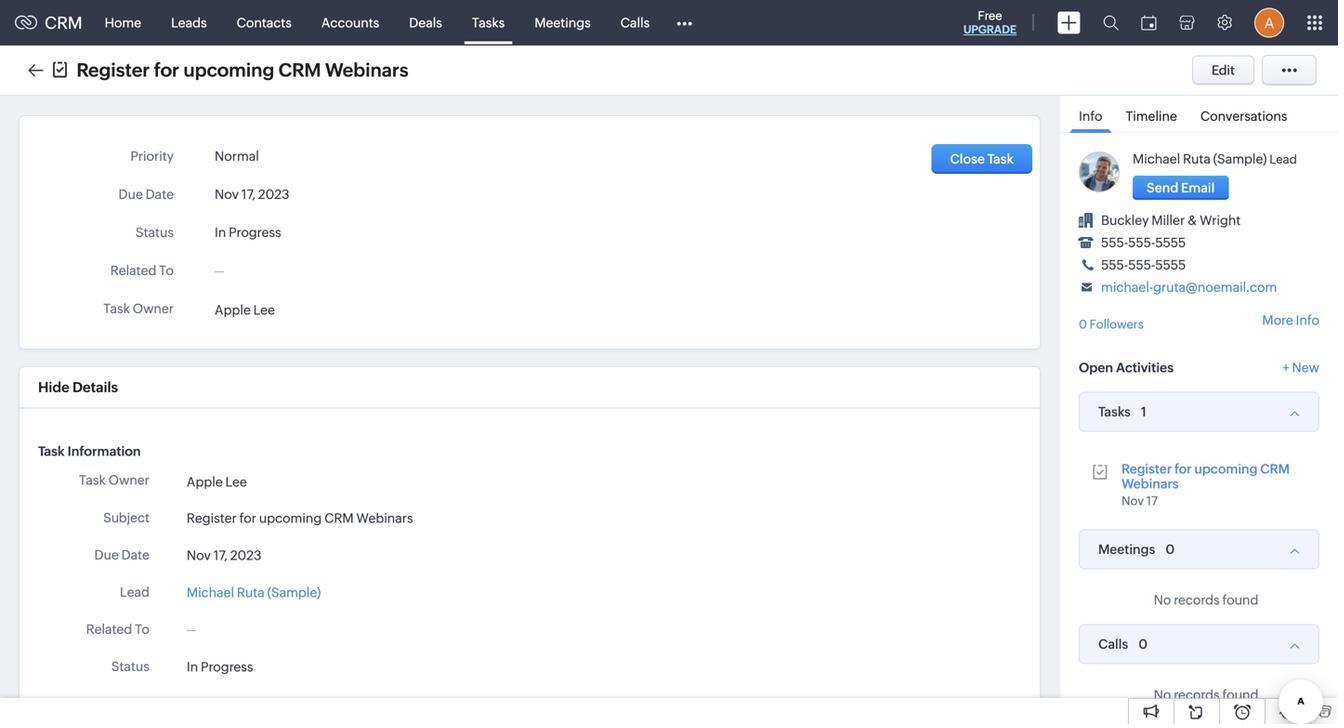 Task type: describe. For each thing, give the bounding box(es) containing it.
+
[[1283, 360, 1290, 375]]

0 for calls
[[1139, 637, 1148, 652]]

michael-
[[1102, 280, 1154, 295]]

no for calls
[[1154, 687, 1172, 702]]

info link
[[1070, 96, 1112, 133]]

michael for michael ruta (sample) lead
[[1133, 152, 1181, 166]]

task information
[[38, 444, 141, 459]]

1 vertical spatial status
[[111, 659, 150, 674]]

conversations link
[[1192, 96, 1297, 132]]

1 horizontal spatial to
[[159, 263, 174, 278]]

1 vertical spatial calls
[[1099, 637, 1129, 652]]

&
[[1188, 213, 1198, 228]]

task up details
[[103, 301, 130, 316]]

1 5555 from the top
[[1156, 235, 1186, 250]]

close task link
[[932, 144, 1033, 174]]

1 555-555-5555 from the top
[[1102, 235, 1186, 250]]

register for upcoming crm webinars link
[[1122, 462, 1290, 491]]

0 vertical spatial nov 17, 2023
[[215, 187, 290, 202]]

followers
[[1090, 317, 1144, 331]]

calendar image
[[1142, 15, 1157, 30]]

0 vertical spatial 0
[[1079, 317, 1088, 331]]

(sample) for michael ruta (sample) lead
[[1214, 152, 1267, 166]]

2 vertical spatial nov
[[187, 548, 211, 563]]

gruta@noemail.com
[[1154, 280, 1278, 295]]

0 vertical spatial normal
[[215, 149, 259, 164]]

1
[[1141, 404, 1147, 419]]

0 horizontal spatial michael ruta (sample) link
[[187, 583, 321, 602]]

+ new
[[1283, 360, 1320, 375]]

1 vertical spatial lee
[[225, 474, 247, 489]]

1 vertical spatial related
[[86, 622, 132, 637]]

0 vertical spatial apple
[[215, 302, 251, 317]]

1 vertical spatial progress
[[201, 659, 253, 674]]

miller
[[1152, 213, 1185, 228]]

search element
[[1092, 0, 1130, 46]]

1 horizontal spatial info
[[1296, 313, 1320, 327]]

0 vertical spatial tasks
[[472, 15, 505, 30]]

hide details
[[38, 379, 118, 396]]

timeline link
[[1117, 96, 1187, 132]]

1 vertical spatial related to
[[86, 622, 150, 637]]

Other Modules field
[[665, 8, 705, 38]]

tasks link
[[457, 0, 520, 45]]

deals link
[[394, 0, 457, 45]]

found for meetings
[[1223, 593, 1259, 607]]

no records found for calls
[[1154, 687, 1259, 702]]

contacts link
[[222, 0, 307, 45]]

2 vertical spatial webinars
[[356, 511, 413, 526]]

0 vertical spatial register for upcoming crm webinars
[[77, 59, 409, 81]]

0 vertical spatial date
[[146, 187, 174, 202]]

0 horizontal spatial for
[[154, 59, 179, 81]]

1 vertical spatial nov 17, 2023
[[187, 548, 262, 563]]

2 vertical spatial for
[[239, 511, 257, 526]]

accounts link
[[307, 0, 394, 45]]

webinars inside register for upcoming crm webinars nov 17
[[1122, 476, 1179, 491]]

leads link
[[156, 0, 222, 45]]

lead inside michael ruta (sample) lead
[[1270, 152, 1298, 166]]

1 vertical spatial register for upcoming crm webinars
[[187, 511, 413, 526]]

michael for michael ruta (sample)
[[187, 585, 234, 600]]

1 vertical spatial in progress
[[187, 659, 253, 674]]

1 vertical spatial 2023
[[230, 548, 262, 563]]

1 vertical spatial apple lee
[[187, 474, 247, 489]]

profile element
[[1244, 0, 1296, 45]]

records for calls
[[1174, 687, 1220, 702]]

upcoming inside register for upcoming crm webinars nov 17
[[1195, 462, 1258, 476]]

(sample) for michael ruta (sample)
[[267, 585, 321, 600]]

0 vertical spatial apple lee
[[215, 302, 275, 317]]

1 horizontal spatial michael ruta (sample) link
[[1133, 152, 1267, 166]]

edit
[[1212, 63, 1235, 78]]

0 vertical spatial upcoming
[[183, 59, 274, 81]]

no for meetings
[[1154, 593, 1172, 607]]

1 horizontal spatial lee
[[253, 302, 275, 317]]

close
[[951, 152, 985, 166]]

no records found for meetings
[[1154, 593, 1259, 607]]

wright
[[1200, 213, 1241, 228]]

free
[[978, 9, 1003, 23]]

0 vertical spatial meetings
[[535, 15, 591, 30]]

0 horizontal spatial in
[[187, 659, 198, 674]]

leads
[[171, 15, 207, 30]]

more info link
[[1263, 313, 1320, 327]]

0 vertical spatial task owner
[[103, 301, 174, 316]]

free upgrade
[[964, 9, 1017, 36]]

open activities
[[1079, 360, 1174, 375]]

0 vertical spatial status
[[136, 225, 174, 240]]

1 horizontal spatial nov
[[215, 187, 239, 202]]

1 vertical spatial to
[[135, 622, 150, 637]]

0 for meetings
[[1166, 542, 1175, 557]]

buckley
[[1102, 213, 1149, 228]]

timeline
[[1126, 109, 1178, 124]]

1 vertical spatial priority
[[106, 696, 150, 711]]

1 vertical spatial apple
[[187, 474, 223, 489]]

0 followers
[[1079, 317, 1144, 331]]

for inside register for upcoming crm webinars nov 17
[[1175, 462, 1192, 476]]

more info
[[1263, 313, 1320, 327]]



Task type: vqa. For each thing, say whether or not it's contained in the screenshot.


Task type: locate. For each thing, give the bounding box(es) containing it.
1 no from the top
[[1154, 593, 1172, 607]]

search image
[[1103, 15, 1119, 31]]

michael ruta (sample)
[[187, 585, 321, 600]]

normal
[[215, 149, 259, 164], [187, 697, 231, 711]]

meetings down the 17
[[1099, 542, 1156, 557]]

create menu element
[[1047, 0, 1092, 45]]

0
[[1079, 317, 1088, 331], [1166, 542, 1175, 557], [1139, 637, 1148, 652]]

open
[[1079, 360, 1114, 375]]

2 555-555-5555 from the top
[[1102, 257, 1186, 272]]

info left timeline
[[1079, 109, 1103, 124]]

close task
[[951, 152, 1014, 166]]

meetings link
[[520, 0, 606, 45]]

register right subject at the left of page
[[187, 511, 237, 526]]

1 vertical spatial records
[[1174, 687, 1220, 702]]

0 vertical spatial related to
[[110, 263, 174, 278]]

0 vertical spatial no records found
[[1154, 593, 1259, 607]]

0 vertical spatial lead
[[1270, 152, 1298, 166]]

5555
[[1156, 235, 1186, 250], [1156, 257, 1186, 272]]

1 horizontal spatial tasks
[[1099, 404, 1131, 419]]

1 records from the top
[[1174, 593, 1220, 607]]

records
[[1174, 593, 1220, 607], [1174, 687, 1220, 702]]

nov 17, 2023
[[215, 187, 290, 202], [187, 548, 262, 563]]

17,
[[241, 187, 256, 202], [214, 548, 228, 563]]

5555 down buckley miller & wright
[[1156, 235, 1186, 250]]

1 horizontal spatial 17,
[[241, 187, 256, 202]]

0 horizontal spatial info
[[1079, 109, 1103, 124]]

555-555-5555
[[1102, 235, 1186, 250], [1102, 257, 1186, 272]]

1 horizontal spatial ruta
[[1183, 152, 1211, 166]]

1 vertical spatial register
[[1122, 462, 1172, 476]]

0 vertical spatial 555-555-5555
[[1102, 235, 1186, 250]]

2 records from the top
[[1174, 687, 1220, 702]]

1 horizontal spatial calls
[[1099, 637, 1129, 652]]

1 vertical spatial 5555
[[1156, 257, 1186, 272]]

no
[[1154, 593, 1172, 607], [1154, 687, 1172, 702]]

0 vertical spatial 5555
[[1156, 235, 1186, 250]]

info
[[1079, 109, 1103, 124], [1296, 313, 1320, 327]]

1 vertical spatial normal
[[187, 697, 231, 711]]

2 found from the top
[[1223, 687, 1259, 702]]

(sample)
[[1214, 152, 1267, 166], [267, 585, 321, 600]]

1 vertical spatial date
[[121, 547, 150, 562]]

in
[[215, 225, 226, 240], [187, 659, 198, 674]]

2 vertical spatial 0
[[1139, 637, 1148, 652]]

ruta
[[1183, 152, 1211, 166], [237, 585, 265, 600]]

0 horizontal spatial lee
[[225, 474, 247, 489]]

5555 up michael-gruta@noemail.com link
[[1156, 257, 1186, 272]]

register for upcoming crm webinars
[[77, 59, 409, 81], [187, 511, 413, 526]]

0 horizontal spatial michael
[[187, 585, 234, 600]]

1 vertical spatial upcoming
[[1195, 462, 1258, 476]]

0 horizontal spatial (sample)
[[267, 585, 321, 600]]

1 found from the top
[[1223, 593, 1259, 607]]

upgrade
[[964, 23, 1017, 36]]

0 vertical spatial no
[[1154, 593, 1172, 607]]

2 no records found from the top
[[1154, 687, 1259, 702]]

1 vertical spatial 0
[[1166, 542, 1175, 557]]

1 horizontal spatial meetings
[[1099, 542, 1156, 557]]

contacts
[[237, 15, 292, 30]]

0 vertical spatial 2023
[[258, 187, 290, 202]]

owner
[[133, 301, 174, 316], [108, 473, 150, 488]]

0 vertical spatial in progress
[[215, 225, 281, 240]]

0 horizontal spatial meetings
[[535, 15, 591, 30]]

2 vertical spatial register
[[187, 511, 237, 526]]

hide
[[38, 379, 69, 396]]

0 vertical spatial webinars
[[325, 59, 409, 81]]

0 vertical spatial owner
[[133, 301, 174, 316]]

priority
[[131, 149, 174, 164], [106, 696, 150, 711]]

upcoming
[[183, 59, 274, 81], [1195, 462, 1258, 476], [259, 511, 322, 526]]

michael
[[1133, 152, 1181, 166], [187, 585, 234, 600]]

0 horizontal spatial ruta
[[237, 585, 265, 600]]

information
[[68, 444, 141, 459]]

to
[[159, 263, 174, 278], [135, 622, 150, 637]]

hide details link
[[38, 379, 118, 396]]

task
[[988, 152, 1014, 166], [103, 301, 130, 316], [38, 444, 65, 459], [79, 473, 106, 488]]

due date
[[119, 187, 174, 202], [94, 547, 150, 562]]

0 vertical spatial register
[[77, 59, 150, 81]]

crm link
[[15, 13, 82, 32]]

details
[[73, 379, 118, 396]]

lead down conversations
[[1270, 152, 1298, 166]]

0 vertical spatial calls
[[621, 15, 650, 30]]

buckley miller & wright
[[1102, 213, 1241, 228]]

None button
[[1133, 176, 1229, 200]]

0 horizontal spatial calls
[[621, 15, 650, 30]]

lee
[[253, 302, 275, 317], [225, 474, 247, 489]]

0 horizontal spatial tasks
[[472, 15, 505, 30]]

1 vertical spatial meetings
[[1099, 542, 1156, 557]]

0 horizontal spatial 0
[[1079, 317, 1088, 331]]

0 horizontal spatial 17,
[[214, 548, 228, 563]]

apple lee
[[215, 302, 275, 317], [187, 474, 247, 489]]

0 vertical spatial found
[[1223, 593, 1259, 607]]

2 5555 from the top
[[1156, 257, 1186, 272]]

register for upcoming crm webinars up michael ruta (sample)
[[187, 511, 413, 526]]

0 horizontal spatial register
[[77, 59, 150, 81]]

found
[[1223, 593, 1259, 607], [1223, 687, 1259, 702]]

found for calls
[[1223, 687, 1259, 702]]

0 horizontal spatial nov
[[187, 548, 211, 563]]

status
[[136, 225, 174, 240], [111, 659, 150, 674]]

1 vertical spatial ruta
[[237, 585, 265, 600]]

1 vertical spatial info
[[1296, 313, 1320, 327]]

1 horizontal spatial lead
[[1270, 152, 1298, 166]]

register for upcoming crm webinars nov 17
[[1122, 462, 1290, 508]]

0 vertical spatial due
[[119, 187, 143, 202]]

1 horizontal spatial (sample)
[[1214, 152, 1267, 166]]

home
[[105, 15, 141, 30]]

tasks right deals
[[472, 15, 505, 30]]

0 vertical spatial lee
[[253, 302, 275, 317]]

michael inside 'link'
[[187, 585, 234, 600]]

conversations
[[1201, 109, 1288, 124]]

task owner down the information
[[79, 473, 150, 488]]

1 vertical spatial found
[[1223, 687, 1259, 702]]

register down home link
[[77, 59, 150, 81]]

1 no records found from the top
[[1154, 593, 1259, 607]]

subject
[[103, 510, 150, 525]]

for
[[154, 59, 179, 81], [1175, 462, 1192, 476], [239, 511, 257, 526]]

due
[[119, 187, 143, 202], [94, 547, 119, 562]]

tasks
[[472, 15, 505, 30], [1099, 404, 1131, 419]]

555-555-5555 up michael-
[[1102, 257, 1186, 272]]

apple
[[215, 302, 251, 317], [187, 474, 223, 489]]

ruta for michael ruta (sample)
[[237, 585, 265, 600]]

related
[[110, 263, 156, 278], [86, 622, 132, 637]]

2 no from the top
[[1154, 687, 1172, 702]]

ruta for michael ruta (sample) lead
[[1183, 152, 1211, 166]]

1 vertical spatial michael
[[187, 585, 234, 600]]

0 vertical spatial due date
[[119, 187, 174, 202]]

register inside register for upcoming crm webinars nov 17
[[1122, 462, 1172, 476]]

1 vertical spatial tasks
[[1099, 404, 1131, 419]]

2 horizontal spatial nov
[[1122, 494, 1144, 508]]

create menu image
[[1058, 12, 1081, 34]]

related to
[[110, 263, 174, 278], [86, 622, 150, 637]]

0 vertical spatial info
[[1079, 109, 1103, 124]]

nov inside register for upcoming crm webinars nov 17
[[1122, 494, 1144, 508]]

michael-gruta@noemail.com
[[1102, 280, 1278, 295]]

activities
[[1117, 360, 1174, 375]]

edit button
[[1193, 55, 1255, 85]]

0 vertical spatial michael
[[1133, 152, 1181, 166]]

0 vertical spatial progress
[[229, 225, 281, 240]]

webinars
[[325, 59, 409, 81], [1122, 476, 1179, 491], [356, 511, 413, 526]]

1 vertical spatial 17,
[[214, 548, 228, 563]]

1 horizontal spatial register
[[187, 511, 237, 526]]

task owner
[[103, 301, 174, 316], [79, 473, 150, 488]]

1 vertical spatial nov
[[1122, 494, 1144, 508]]

1 vertical spatial no
[[1154, 687, 1172, 702]]

task owner up details
[[103, 301, 174, 316]]

555-555-5555 down buckley
[[1102, 235, 1186, 250]]

progress
[[229, 225, 281, 240], [201, 659, 253, 674]]

in progress
[[215, 225, 281, 240], [187, 659, 253, 674]]

1 vertical spatial owner
[[108, 473, 150, 488]]

17
[[1147, 494, 1158, 508]]

register for upcoming crm webinars down the contacts
[[77, 59, 409, 81]]

deals
[[409, 15, 442, 30]]

accounts
[[321, 15, 380, 30]]

task down task information
[[79, 473, 106, 488]]

meetings
[[535, 15, 591, 30], [1099, 542, 1156, 557]]

0 horizontal spatial lead
[[120, 585, 150, 599]]

lead down subject at the left of page
[[120, 585, 150, 599]]

1 vertical spatial webinars
[[1122, 476, 1179, 491]]

1 vertical spatial lead
[[120, 585, 150, 599]]

1 horizontal spatial 0
[[1139, 637, 1148, 652]]

1 vertical spatial due date
[[94, 547, 150, 562]]

0 vertical spatial in
[[215, 225, 226, 240]]

date
[[146, 187, 174, 202], [121, 547, 150, 562]]

michael-gruta@noemail.com link
[[1102, 280, 1278, 295]]

new
[[1293, 360, 1320, 375]]

nov
[[215, 187, 239, 202], [1122, 494, 1144, 508], [187, 548, 211, 563]]

calls link
[[606, 0, 665, 45]]

1 vertical spatial for
[[1175, 462, 1192, 476]]

0 vertical spatial priority
[[131, 149, 174, 164]]

1 horizontal spatial in
[[215, 225, 226, 240]]

michael ruta (sample) link
[[1133, 152, 1267, 166], [187, 583, 321, 602]]

more
[[1263, 313, 1294, 327]]

task right close
[[988, 152, 1014, 166]]

crm inside register for upcoming crm webinars nov 17
[[1261, 462, 1290, 476]]

register up the 17
[[1122, 462, 1172, 476]]

info right more
[[1296, 313, 1320, 327]]

task left the information
[[38, 444, 65, 459]]

no records found
[[1154, 593, 1259, 607], [1154, 687, 1259, 702]]

2 horizontal spatial register
[[1122, 462, 1172, 476]]

1 vertical spatial michael ruta (sample) link
[[187, 583, 321, 602]]

0 vertical spatial related
[[110, 263, 156, 278]]

meetings left calls link
[[535, 15, 591, 30]]

calls inside calls link
[[621, 15, 650, 30]]

1 vertical spatial task owner
[[79, 473, 150, 488]]

tasks left 1
[[1099, 404, 1131, 419]]

2023
[[258, 187, 290, 202], [230, 548, 262, 563]]

profile image
[[1255, 8, 1285, 38]]

register
[[77, 59, 150, 81], [1122, 462, 1172, 476], [187, 511, 237, 526]]

home link
[[90, 0, 156, 45]]

0 vertical spatial for
[[154, 59, 179, 81]]

michael ruta (sample) lead
[[1133, 152, 1298, 166]]

records for meetings
[[1174, 593, 1220, 607]]

2 vertical spatial upcoming
[[259, 511, 322, 526]]

1 vertical spatial due
[[94, 547, 119, 562]]

calls
[[621, 15, 650, 30], [1099, 637, 1129, 652]]



